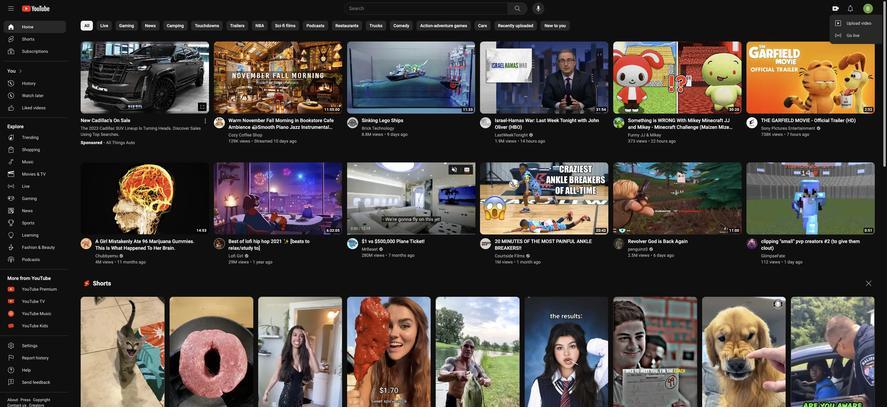 Task type: vqa. For each thing, say whether or not it's contained in the screenshot.
John
yes



Task type: locate. For each thing, give the bounding box(es) containing it.
1 horizontal spatial podcasts
[[307, 23, 325, 28]]

1 vertical spatial podcasts
[[22, 257, 40, 262]]

penguinz0 image
[[614, 239, 625, 250]]

is right "lineup"
[[139, 126, 142, 131]]

jj up mizen
[[725, 118, 730, 124]]

738k views
[[761, 132, 783, 137]]

0 horizontal spatial gaming
[[22, 196, 37, 201]]

ate
[[134, 239, 141, 245]]

1 horizontal spatial new
[[545, 23, 553, 28]]

1 for pvp
[[784, 260, 787, 265]]

shorts down home
[[22, 37, 35, 42]]

- left we're
[[383, 217, 384, 223]]

0 vertical spatial months
[[392, 253, 406, 258]]

views down lastweektonight
[[506, 139, 517, 144]]

1 vertical spatial minecraft
[[655, 124, 676, 130]]

revolver god is back again by penguinz0 2,512,648 views 6 days ago 11 minutes element
[[628, 239, 688, 245]]

views down funny jj & mikey
[[637, 139, 647, 144]]

all inside tab list
[[84, 23, 89, 28]]

new inside tab list
[[545, 23, 553, 28]]

0 horizontal spatial hours
[[526, 139, 537, 144]]

ago down something is wrong with mikey minecraft jj and mikey - minecraft challenge (maizen mizen mazien)
[[669, 139, 676, 144]]

- up the funny jj & mikey link
[[652, 124, 653, 130]]

trending
[[22, 135, 39, 140]]

views down penguinz0 link
[[639, 253, 650, 258]]

views for of
[[238, 260, 249, 265]]

months right 11 at the bottom left of page
[[123, 260, 138, 265]]

2 horizontal spatial -
[[812, 118, 813, 124]]

podcasts right films
[[307, 23, 325, 28]]

to left you
[[554, 23, 558, 28]]

& left beauty
[[38, 245, 41, 250]]

podcasts down fashion
[[22, 257, 40, 262]]

hours down the 'entertainment'
[[791, 132, 801, 137]]

0 horizontal spatial 7
[[389, 253, 391, 258]]

1 for of
[[517, 260, 519, 265]]

views down chubbyemu link
[[103, 260, 113, 265]]

news up sports
[[22, 208, 33, 213]]

0 horizontal spatial months
[[123, 260, 138, 265]]

1 vertical spatial the
[[531, 239, 540, 245]]

3 1 from the left
[[784, 260, 787, 265]]

0 vertical spatial 7
[[787, 132, 790, 137]]

courtside films image
[[480, 239, 491, 250]]

something
[[628, 118, 652, 124]]

0 horizontal spatial is
[[106, 246, 110, 251]]

ago for 20 minutes of the most painful ankle breakers!!
[[534, 260, 541, 265]]

clipping
[[761, 239, 779, 245]]

0 horizontal spatial is
[[653, 118, 657, 124]]

sponsored
[[81, 140, 102, 145]]

tab list
[[81, 17, 570, 34]]

fashion & beauty link
[[4, 241, 66, 254], [4, 241, 66, 254]]

0 vertical spatial all
[[84, 23, 89, 28]]

1 horizontal spatial hours
[[657, 139, 668, 144]]

0 vertical spatial minecraft
[[702, 118, 723, 124]]

days right 6
[[657, 253, 666, 258]]

adventure
[[434, 23, 453, 28]]

youtube kids
[[22, 324, 48, 329]]

penguinz0
[[628, 247, 648, 252]]

copyright
[[33, 398, 50, 403]]

1 vertical spatial tv
[[40, 299, 45, 304]]

mikey up the 22
[[650, 133, 661, 138]]

ago right year
[[265, 260, 273, 265]]

brick technology image
[[347, 117, 358, 128]]

0:51 link
[[747, 163, 875, 235]]

1 vertical spatial months
[[123, 260, 138, 265]]

you link
[[4, 65, 66, 77], [4, 65, 66, 77]]

tv right movies
[[40, 172, 46, 177]]

hours for war:
[[526, 139, 537, 144]]

1 horizontal spatial is
[[139, 126, 142, 131]]

views down brick technology
[[373, 132, 383, 137]]

2 horizontal spatial 1
[[784, 260, 787, 265]]

0 horizontal spatial new
[[81, 118, 90, 124]]

2 horizontal spatial to
[[554, 23, 558, 28]]

views down coffee
[[240, 139, 250, 144]]

girl right a
[[100, 239, 107, 245]]

1 vertical spatial is
[[658, 239, 662, 245]]

music up movies
[[22, 160, 34, 164]]

1 vertical spatial girl
[[237, 254, 243, 259]]

lastweektonight
[[495, 133, 528, 138]]

youtube up youtube music at bottom
[[22, 299, 39, 304]]

7 months ago
[[389, 253, 415, 258]]

music up kids
[[40, 311, 51, 316]]

20 minutes of the most painful ankle breakers!! link
[[495, 239, 601, 252]]

warm november fall morning in bookstore cafe ambience ☕smooth piano jazz instrumental music to study link
[[229, 117, 335, 137]]

2 vertical spatial to
[[305, 239, 310, 245]]

days right 9
[[391, 132, 400, 137]]

(hd)
[[846, 118, 856, 124]]

20 minutes of the most painful ankle breakers!!
[[495, 239, 592, 251]]

sinking lego ships link
[[362, 117, 408, 124]]

views down "glimpsefate" link
[[770, 260, 781, 265]]

lastweektonight image
[[480, 117, 491, 128]]

9
[[387, 132, 390, 137]]

1.9m views
[[495, 139, 517, 144]]

youtube up 'youtube premium'
[[32, 276, 51, 282]]

0 vertical spatial jj
[[725, 118, 730, 124]]

& right mazien)
[[647, 133, 649, 138]]

0 vertical spatial is
[[139, 126, 142, 131]]

1 horizontal spatial girl
[[237, 254, 243, 259]]

best of lofi hip hop 2021 ✨ [beats to relax/study to] link
[[229, 239, 335, 252]]

about
[[7, 398, 18, 403]]

the inside the 20 minutes of the most painful ankle breakers!!
[[531, 239, 540, 245]]

youtube down more from youtube
[[22, 287, 39, 292]]

2 horizontal spatial hours
[[791, 132, 801, 137]]

1 horizontal spatial live
[[100, 23, 108, 28]]

0 vertical spatial is
[[653, 118, 657, 124]]

ago right day at the bottom of page
[[796, 260, 803, 265]]

1 horizontal spatial the
[[761, 118, 771, 124]]

oliver
[[495, 124, 508, 130]]

a girl mistakenly ate 96 marijuana gummies. this is what happened to her brain. by chubbyemu 4,089,685 views 11 months ago 14 minutes, 53 seconds element
[[95, 239, 202, 252]]

1 horizontal spatial all
[[106, 140, 111, 145]]

(to
[[832, 239, 838, 245]]

0 vertical spatial podcasts
[[307, 23, 325, 28]]

ago down the 'entertainment'
[[802, 132, 810, 137]]

is left wrong
[[653, 118, 657, 124]]

trailer
[[831, 118, 845, 124]]

1 vertical spatial -
[[652, 124, 653, 130]]

garfield
[[772, 118, 794, 124]]

views for hamas
[[506, 139, 517, 144]]

8.8m views
[[362, 132, 383, 137]]

7 down $1 vs $500,000 plane ticket! by mrbeast 280,150,507 views 7 months ago 12 minutes, 20 seconds element
[[389, 253, 391, 258]]

new left you
[[545, 23, 553, 28]]

1 vertical spatial is
[[106, 246, 110, 251]]

news left camping
[[145, 23, 156, 28]]

11 hours, 55 minutes element
[[324, 108, 340, 112]]

mazien)
[[628, 131, 646, 137]]

jj up 373 views
[[641, 133, 645, 138]]

lofi
[[229, 254, 236, 259]]

action-adventure games
[[420, 23, 467, 28]]

2 horizontal spatial music
[[229, 131, 242, 137]]

0 vertical spatial days
[[391, 132, 400, 137]]

ago for sinking lego ships
[[401, 132, 408, 137]]

lofi girl link
[[229, 253, 244, 259]]

shorts link
[[4, 33, 66, 45], [4, 33, 66, 45]]

sports link
[[4, 217, 66, 229], [4, 217, 66, 229]]

sinking lego ships by brick technology 8,888,134 views 9 days ago 11 minutes, 33 seconds element
[[362, 117, 408, 124]]

shorts down 4m views
[[93, 280, 111, 287]]

hours right 14
[[526, 139, 537, 144]]

movies
[[22, 172, 36, 177]]

youtube kids link
[[4, 320, 66, 332], [4, 320, 66, 332]]

30 minutes, 20 seconds element
[[730, 108, 739, 112]]

2.5m views
[[628, 253, 650, 258]]

0 horizontal spatial -
[[383, 217, 384, 223]]

0 horizontal spatial live
[[22, 184, 30, 189]]

views down courtside films
[[502, 260, 513, 265]]

views for vs
[[374, 253, 385, 258]]

/
[[359, 227, 360, 231]]

the garfield movie - official trailer (hd) link
[[761, 117, 856, 124]]

and
[[628, 124, 636, 130]]

2 vertical spatial &
[[38, 245, 41, 250]]

1 horizontal spatial news
[[145, 23, 156, 28]]

30:20
[[730, 108, 739, 112]]

- inside something is wrong with mikey minecraft jj and mikey - minecraft challenge (maizen mizen mazien)
[[652, 124, 653, 130]]

1 horizontal spatial -
[[652, 124, 653, 130]]

4m views
[[95, 260, 113, 265]]

turning
[[143, 126, 157, 131]]

youtube left kids
[[22, 324, 39, 329]]

live link
[[4, 180, 66, 193], [4, 180, 66, 193]]

cafe
[[324, 118, 334, 124]]

days right 10
[[280, 139, 288, 144]]

0 horizontal spatial the
[[531, 239, 540, 245]]

280m
[[362, 253, 373, 258]]

0 vertical spatial -
[[812, 118, 813, 124]]

ago down back
[[667, 253, 674, 258]]

0 vertical spatial the
[[761, 118, 771, 124]]

war:
[[525, 118, 535, 124]]

ago down "ticket!"
[[408, 253, 415, 258]]

of
[[524, 239, 530, 245]]

to inside the warm november fall morning in bookstore cafe ambience ☕smooth piano jazz instrumental music to study
[[243, 131, 247, 137]]

views for god
[[639, 253, 650, 258]]

all for all
[[84, 23, 89, 28]]

help
[[22, 368, 31, 373]]

tv down 'youtube premium'
[[40, 299, 45, 304]]

girl up '29m views'
[[237, 254, 243, 259]]

months
[[392, 253, 406, 258], [123, 260, 138, 265]]

mikey up challenge
[[688, 118, 701, 124]]

ago down ships
[[401, 132, 408, 137]]

11 minutes, 33 seconds element
[[463, 108, 473, 112]]

1 horizontal spatial music
[[40, 311, 51, 316]]

1 vertical spatial gaming
[[22, 196, 37, 201]]

with
[[677, 118, 687, 124]]

views down "lofi girl" link
[[238, 260, 249, 265]]

happened
[[124, 246, 146, 251]]

ago down jazz in the left top of the page
[[290, 139, 297, 144]]

1 vertical spatial days
[[280, 139, 288, 144]]

minecraft up (maizen
[[702, 118, 723, 124]]

is right god
[[658, 239, 662, 245]]

funny jj & mikey link
[[628, 132, 662, 138]]

views down mrbeast link
[[374, 253, 385, 258]]

14 minutes, 53 seconds element
[[197, 229, 207, 233]]

1 vertical spatial news
[[22, 208, 33, 213]]

2 vertical spatial music
[[40, 311, 51, 316]]

breakers!!
[[495, 246, 522, 251]]

& for beauty
[[38, 245, 41, 250]]

youtube down youtube tv in the bottom left of the page
[[22, 311, 39, 316]]

0 vertical spatial live
[[100, 23, 108, 28]]

1 1 from the left
[[253, 260, 255, 265]]

ticket!
[[410, 239, 425, 245]]

youtube for kids
[[22, 324, 39, 329]]

brick technology
[[362, 126, 394, 131]]

ago right the month
[[534, 260, 541, 265]]

is inside the 2023 cadillac suv lineup is turning heads. discover sales using top searches.
[[139, 126, 142, 131]]

1 left year
[[253, 260, 255, 265]]

mikey down something
[[638, 124, 651, 130]]

mikey inside the funny jj & mikey link
[[650, 133, 661, 138]]

auto
[[126, 140, 135, 145]]

6:32:05
[[327, 229, 340, 233]]

ago for revolver god is back again
[[667, 253, 674, 258]]

best of lofi hip hop 2021 ✨ [beats to relax/study to]
[[229, 239, 310, 251]]

bookstore
[[300, 118, 322, 124]]

- inside youtube video player element
[[383, 217, 384, 223]]

29m views
[[229, 260, 249, 265]]

1 vertical spatial music
[[22, 160, 34, 164]]

upload video
[[847, 21, 872, 26]]

2:52 link
[[747, 42, 875, 114]]

129k
[[229, 139, 238, 144]]

music up 129k
[[229, 131, 242, 137]]

1 horizontal spatial to
[[305, 239, 310, 245]]

what
[[111, 246, 122, 251]]

0 vertical spatial shorts
[[22, 37, 35, 42]]

minecraft
[[702, 118, 723, 124], [655, 124, 676, 130]]

music
[[229, 131, 242, 137], [22, 160, 34, 164], [40, 311, 51, 316]]

the right of
[[531, 239, 540, 245]]

14
[[520, 139, 525, 144]]

warm november fall morning in bookstore cafe ambience ☕smooth piano jazz instrumental music to study by cozy coffee shop 129,577 views streamed 10 days ago 11 hours, 55 minutes element
[[229, 117, 335, 137]]

to down the ambience
[[243, 131, 247, 137]]

girl inside a girl mistakenly ate 96 marijuana gummies. this is what happened to her brain.
[[100, 239, 107, 245]]

1 vertical spatial live
[[22, 184, 30, 189]]

1 vertical spatial all
[[106, 140, 111, 145]]

0 horizontal spatial podcasts
[[22, 257, 40, 262]]

ago down the "happened"
[[139, 260, 146, 265]]

1 horizontal spatial 1
[[517, 260, 519, 265]]

1 horizontal spatial jj
[[725, 118, 730, 124]]

the
[[761, 118, 771, 124], [531, 239, 540, 245]]

cozy coffee shop
[[229, 133, 262, 138]]

hours right the 22
[[657, 139, 668, 144]]

1 left day at the bottom of page
[[784, 260, 787, 265]]

views down pictures in the right of the page
[[772, 132, 783, 137]]

is inside something is wrong with mikey minecraft jj and mikey - minecraft challenge (maizen mizen mazien)
[[653, 118, 657, 124]]

1 vertical spatial to
[[243, 131, 247, 137]]

ago down israel-hamas war: last week tonight with john oliver (hbo)
[[538, 139, 545, 144]]

2 vertical spatial -
[[383, 217, 384, 223]]

1 vertical spatial 7
[[389, 253, 391, 258]]

girl for a
[[100, 239, 107, 245]]

plane
[[397, 239, 409, 245]]

29m
[[229, 260, 237, 265]]

0 vertical spatial gaming
[[119, 23, 134, 28]]

None search field
[[333, 2, 529, 15]]

funny jj & mikey
[[628, 133, 661, 138]]

ago for the garfield movie - official trailer (hd)
[[802, 132, 810, 137]]

ago for israel-hamas war: last week tonight with john oliver (hbo)
[[538, 139, 545, 144]]

0 vertical spatial new
[[545, 23, 553, 28]]

1 horizontal spatial 7
[[787, 132, 790, 137]]

views for garfield
[[772, 132, 783, 137]]

1 horizontal spatial shorts
[[93, 280, 111, 287]]

- we're gonna fly on this jet
[[383, 217, 440, 223]]

31 minutes, 54 seconds element
[[596, 108, 606, 112]]

to right the [beats
[[305, 239, 310, 245]]

sports
[[22, 221, 35, 226]]

0 vertical spatial girl
[[100, 239, 107, 245]]

& right movies
[[37, 172, 39, 177]]

technology
[[372, 126, 394, 131]]

7
[[787, 132, 790, 137], [389, 253, 391, 258]]

2 1 from the left
[[517, 260, 519, 265]]

1 horizontal spatial days
[[391, 132, 400, 137]]

shopping link
[[4, 144, 66, 156], [4, 144, 66, 156]]

2 horizontal spatial days
[[657, 253, 666, 258]]

clipping "small" pvp creators #2 (to give them clout) link
[[761, 239, 868, 252]]

months down plane
[[392, 253, 406, 258]]

0 horizontal spatial 1
[[253, 260, 255, 265]]

- right movie
[[812, 118, 813, 124]]

0 horizontal spatial news
[[22, 208, 33, 213]]

fashion & beauty
[[22, 245, 55, 250]]

0 vertical spatial to
[[554, 23, 558, 28]]

youtube premium
[[22, 287, 57, 292]]

the garfield movie - official trailer (hd) by sony pictures entertainment 738,919 views 7 hours ago 2 minutes, 52 seconds element
[[761, 117, 856, 124]]

new inside new cadillac's on sale link
[[81, 118, 90, 124]]

shorts
[[22, 37, 35, 42], [93, 280, 111, 287]]

1 vertical spatial jj
[[641, 133, 645, 138]]

new up the the
[[81, 118, 90, 124]]

hamas
[[509, 118, 524, 124]]

1 down films
[[517, 260, 519, 265]]

1 vertical spatial &
[[37, 172, 39, 177]]

minecraft down wrong
[[655, 124, 676, 130]]

is up chubbyemu link
[[106, 246, 110, 251]]

fly
[[413, 217, 418, 223]]

2 vertical spatial days
[[657, 253, 666, 258]]

the up sony
[[761, 118, 771, 124]]

1 vertical spatial new
[[81, 118, 90, 124]]

0 horizontal spatial to
[[243, 131, 247, 137]]

1 horizontal spatial months
[[392, 253, 406, 258]]

8.8m
[[362, 132, 371, 137]]

7 down sony pictures entertainment
[[787, 132, 790, 137]]

0 vertical spatial news
[[145, 23, 156, 28]]

israel-
[[495, 118, 509, 124]]

0 vertical spatial music
[[229, 131, 242, 137]]

0 horizontal spatial girl
[[100, 239, 107, 245]]

views for lego
[[373, 132, 383, 137]]

youtube for music
[[22, 311, 39, 316]]

2 vertical spatial mikey
[[650, 133, 661, 138]]

0 horizontal spatial all
[[84, 23, 89, 28]]



Task type: describe. For each thing, give the bounding box(es) containing it.
jj inside something is wrong with mikey minecraft jj and mikey - minecraft challenge (maizen mizen mazien)
[[725, 118, 730, 124]]

we're
[[385, 217, 397, 223]]

0 horizontal spatial minecraft
[[655, 124, 676, 130]]

1 horizontal spatial gaming
[[119, 23, 134, 28]]

creators
[[805, 239, 823, 245]]

send
[[22, 380, 32, 385]]

shopping
[[22, 147, 40, 152]]

clout)
[[761, 246, 774, 251]]

sony pictures entertainment image
[[747, 117, 758, 128]]

7 for movie
[[787, 132, 790, 137]]

fashion
[[22, 245, 37, 250]]

to inside 'best of lofi hip hop 2021 ✨ [beats to relax/study to]'
[[305, 239, 310, 245]]

minutes
[[502, 239, 523, 245]]

0 vertical spatial mikey
[[688, 118, 701, 124]]

ago for a girl mistakenly ate 96 marijuana gummies. this is what happened to her brain.
[[139, 260, 146, 265]]

days for revolver god is back again
[[657, 253, 666, 258]]

courtside films
[[495, 254, 525, 259]]

recently
[[498, 23, 515, 28]]

ago for best of lofi hip hop 2021 ✨ [beats to relax/study to]
[[265, 260, 273, 265]]

about link
[[7, 398, 18, 403]]

hours for movie
[[791, 132, 801, 137]]

✨
[[283, 239, 289, 245]]

hop
[[261, 239, 270, 245]]

sales
[[190, 126, 201, 131]]

to inside tab list
[[554, 23, 558, 28]]

[beats
[[291, 239, 304, 245]]

music inside the warm november fall morning in bookstore cafe ambience ☕smooth piano jazz instrumental music to study
[[229, 131, 242, 137]]

cozy coffee shop link
[[229, 132, 263, 138]]

(hbo)
[[509, 124, 522, 130]]

is inside a girl mistakenly ate 96 marijuana gummies. this is what happened to her brain.
[[106, 246, 110, 251]]

0 horizontal spatial jj
[[641, 133, 645, 138]]

youtube video player element
[[345, 163, 476, 237]]

this
[[426, 217, 433, 223]]

in
[[295, 118, 299, 124]]

14 hours ago
[[520, 139, 545, 144]]

about press copyright
[[7, 398, 50, 403]]

7 for $500,000
[[389, 253, 391, 258]]

youtube music
[[22, 311, 51, 316]]

girl for lofi
[[237, 254, 243, 259]]

youtube for premium
[[22, 287, 39, 292]]

cars
[[478, 23, 487, 28]]

0 horizontal spatial shorts
[[22, 37, 35, 42]]

4m
[[95, 260, 102, 265]]

piano
[[276, 124, 289, 130]]

hours for wrong
[[657, 139, 668, 144]]

best
[[229, 239, 238, 245]]

on
[[114, 118, 120, 124]]

lofi girl
[[229, 254, 243, 259]]

with
[[578, 118, 587, 124]]

something is wrong with mikey minecraft jj and mikey - minecraft challenge (maizen mizen mazien) by funny jj & mikey 373 views 22 hours ago 30 minutes element
[[628, 117, 735, 137]]

funny
[[628, 133, 640, 138]]

12 minutes, 20 seconds element
[[463, 229, 473, 233]]

the garfield movie - official trailer (hd)
[[761, 118, 856, 124]]

chubbyemu image
[[81, 239, 92, 250]]

week
[[547, 118, 559, 124]]

premium
[[40, 287, 57, 292]]

14:53
[[197, 229, 207, 233]]

best of lofi hip hop 2021 ✨ [beats to relax/study to] by lofi girl 29,744,018 views 1 year ago 6 hours, 32 minutes element
[[229, 239, 335, 252]]

israel-hamas war: last week tonight with john oliver (hbo) by lastweektonight 1,994,551 views 14 hours ago 31 minutes element
[[495, 117, 601, 131]]

new for new cadillac's on sale
[[81, 118, 90, 124]]

☕smooth
[[252, 124, 275, 130]]

israel-hamas war: last week tonight with john oliver (hbo) link
[[495, 117, 601, 131]]

& for tv
[[37, 172, 39, 177]]

views for november
[[240, 139, 250, 144]]

relax/study
[[229, 246, 253, 251]]

11:55:00
[[324, 108, 340, 112]]

videos
[[33, 105, 46, 110]]

the
[[81, 126, 88, 131]]

press link
[[20, 398, 31, 403]]

Search text field
[[349, 5, 507, 13]]

youtube for tv
[[22, 299, 39, 304]]

all for all things auto
[[106, 140, 111, 145]]

clipping "small" pvp creators #2 (to give them clout) by glimpsefate 112 views 1 day ago 51 seconds element
[[761, 239, 868, 252]]

2 minutes, 52 seconds element
[[865, 108, 873, 112]]

22
[[651, 139, 656, 144]]

ago for clipping "small" pvp creators #2 (to give them clout)
[[796, 260, 803, 265]]

this
[[95, 246, 105, 251]]

uploaded
[[516, 23, 533, 28]]

$1
[[362, 239, 367, 245]]

a
[[95, 239, 99, 245]]

6 hours, 32 minutes, 5 seconds element
[[327, 229, 340, 233]]

youtube tv
[[22, 299, 45, 304]]

again
[[675, 239, 688, 245]]

11:00
[[730, 229, 739, 233]]

watch
[[22, 93, 34, 98]]

months for plane
[[392, 253, 406, 258]]

(maizen
[[700, 124, 718, 130]]

11 minutes element
[[730, 229, 739, 233]]

months for ate
[[123, 260, 138, 265]]

views for girl
[[103, 260, 113, 265]]

1 horizontal spatial is
[[658, 239, 662, 245]]

6
[[654, 253, 656, 258]]

press
[[20, 398, 31, 403]]

fall
[[266, 118, 274, 124]]

1 vertical spatial mikey
[[638, 124, 651, 130]]

vs
[[369, 239, 374, 245]]

51 seconds element
[[865, 229, 873, 233]]

seek slider slider
[[345, 230, 476, 237]]

restaurants
[[336, 23, 359, 28]]

views for "small"
[[770, 260, 781, 265]]

lofi
[[245, 239, 252, 245]]

cozy coffee shop image
[[214, 117, 225, 128]]

1 vertical spatial shorts
[[93, 280, 111, 287]]

views for minutes
[[502, 260, 513, 265]]

2021
[[271, 239, 282, 245]]

subscriptions
[[22, 49, 48, 54]]

tab list containing all
[[81, 17, 570, 34]]

avatar image image
[[864, 4, 873, 13]]

heads.
[[158, 126, 172, 131]]

ago for $1 vs $500,000 plane ticket!
[[408, 253, 415, 258]]

1 horizontal spatial minecraft
[[702, 118, 723, 124]]

watch later
[[22, 93, 44, 98]]

20 minutes, 42 seconds element
[[596, 229, 606, 233]]

ankle
[[577, 239, 592, 245]]

send feedback
[[22, 380, 50, 385]]

feedback
[[33, 380, 50, 385]]

sci-fi films
[[275, 23, 296, 28]]

a girl mistakenly ate 96 marijuana gummies. this is what happened to her brain.
[[95, 239, 194, 251]]

views for is
[[637, 139, 647, 144]]

mrbeast image
[[347, 239, 358, 250]]

sony
[[761, 126, 771, 131]]

0 horizontal spatial days
[[280, 139, 288, 144]]

nba
[[256, 23, 264, 28]]

$1 vs $500,000 plane ticket! by mrbeast 280,150,507 views 7 months ago 12 minutes, 20 seconds element
[[362, 239, 425, 245]]

0 vertical spatial &
[[647, 133, 649, 138]]

glimpsefate image
[[747, 239, 758, 250]]

ago for something is wrong with mikey minecraft jj and mikey - minecraft challenge (maizen mizen mazien)
[[669, 139, 676, 144]]

report
[[22, 356, 35, 361]]

november
[[243, 118, 265, 124]]

camping
[[167, 23, 184, 28]]

god
[[648, 239, 657, 245]]

clipping "small" pvp creators #2 (to give them clout)
[[761, 239, 860, 251]]

days for sinking lego ships
[[391, 132, 400, 137]]

0 horizontal spatial music
[[22, 160, 34, 164]]

20 minutes of the most painful ankle breakers!! by courtside films 1,011,848 views 1 month ago 20 minutes element
[[495, 239, 601, 252]]

lofi girl image
[[214, 239, 225, 250]]

new for new to you
[[545, 23, 553, 28]]

pvp
[[796, 239, 804, 245]]

0 vertical spatial tv
[[40, 172, 46, 177]]

10
[[274, 139, 278, 144]]

lego
[[379, 118, 390, 124]]

22 hours ago
[[651, 139, 676, 144]]

1 for lofi
[[253, 260, 255, 265]]

them
[[849, 239, 860, 245]]

funny jj & mikey image
[[614, 117, 625, 128]]

2.5m
[[628, 253, 638, 258]]

11 months ago
[[117, 260, 146, 265]]



